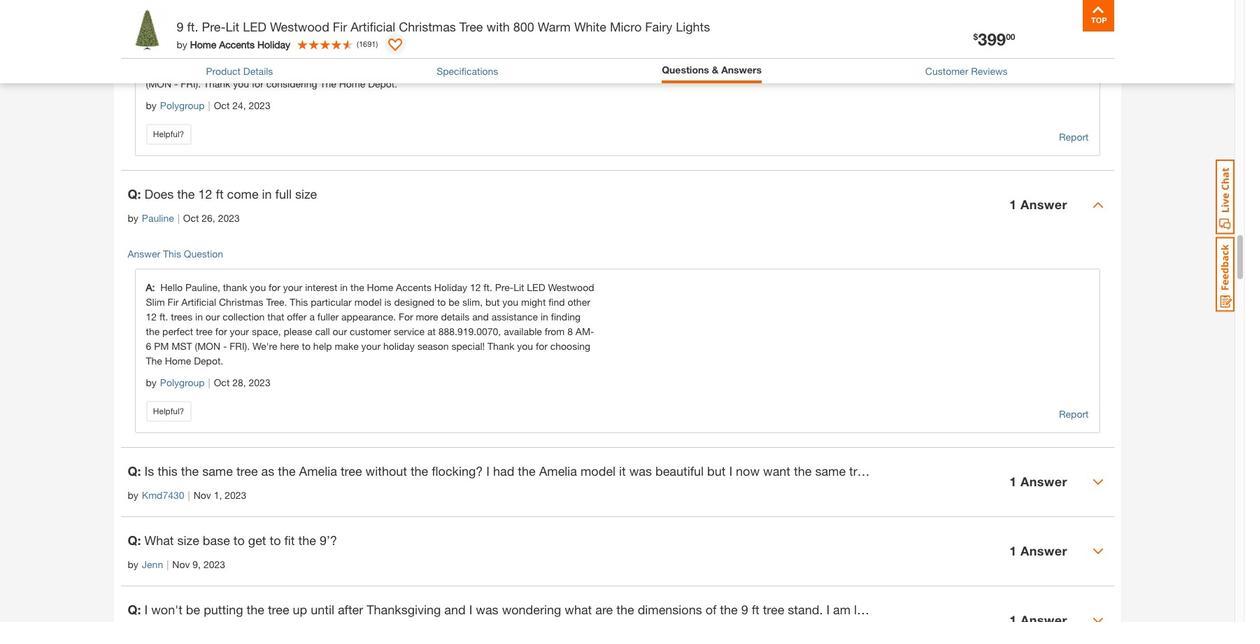 Task type: describe. For each thing, give the bounding box(es) containing it.
hello
[[160, 281, 183, 293]]

lights
[[676, 19, 710, 34]]

tree inside hello pauline, thank you for your interest in the home accents holiday 12 ft. pre-lit led westwood slim fir artificial christmas tree. this particular model is designed to be slim, but you might find other 12 ft. trees in our collection that offer a fuller appearance. for more details and assistance in finding the perfect tree for your space, please call our customer service at 888.919.0070, available from 8 am- 6 pm mst (mon - fri). we're here to help make your holiday season special! thank you for choosing the home depot.
[[196, 325, 213, 337]]

by kmd7430 | nov 1, 2023
[[128, 489, 247, 501]]

won't
[[151, 602, 183, 617]]

artificial inside hello pauline, thank you for your interest in the home accents holiday 12 ft. pre-lit led westwood slim fir artificial christmas tree. this particular model is designed to be slim, but you might find other 12 ft. trees in our collection that offer a fuller appearance. for more details and assistance in finding the perfect tree for your space, please call our customer service at 888.919.0070, available from 8 am- 6 pm mst (mon - fri). we're here to help make your holiday season special! thank you for choosing the home depot.
[[181, 296, 216, 308]]

the right the putting
[[247, 602, 264, 617]]

we're
[[253, 340, 277, 352]]

ft. right hello,
[[187, 19, 198, 34]]

fit
[[284, 532, 295, 548]]

1 for does the 12 ft come in full size
[[1010, 197, 1017, 212]]

answer for does the 12 ft come in full size
[[1021, 197, 1068, 212]]

helpful? for first the report button from the top of the page
[[153, 129, 184, 139]]

the right are
[[617, 602, 634, 617]]

lit inside hello, patty! for the home accents holiday 7.5 ft. pre-lit led westwood fir artificial christmas tree, if one light goes out, the rest of the lights on the string typically remain illuminated. this design ensures that a single faulty bulb doesn't affect the entire lighting of the tree. if you have any more questions or need further assistance, please contact us at 888.919.0070 between 8 am-6 pm mst (mon - fri). thank you for considering the home depot.
[[399, 19, 410, 31]]

appearance.
[[342, 311, 396, 322]]

i left wondering
[[469, 602, 473, 617]]

for right collar
[[1025, 602, 1040, 617]]

1 caret image from the top
[[1093, 546, 1104, 557]]

full
[[275, 186, 292, 201]]

designed
[[394, 296, 435, 308]]

0 vertical spatial it
[[619, 463, 626, 479]]

you right "if"
[[486, 48, 502, 60]]

i left am
[[827, 602, 830, 617]]

or
[[191, 63, 200, 75]]

product details
[[206, 65, 273, 77]]

had
[[493, 463, 515, 479]]

28,
[[232, 376, 246, 388]]

after
[[338, 602, 363, 617]]

2 amelia from the left
[[539, 463, 577, 479]]

q: for q: does the 12 ft come in full size
[[128, 186, 141, 201]]

here
[[280, 340, 299, 352]]

you down available
[[517, 340, 533, 352]]

2 horizontal spatial your
[[361, 340, 381, 352]]

| for hello pauline, thank you for your interest in the home accents holiday 12 ft. pre-lit led westwood slim fir artificial christmas tree. this particular model is designed to be slim, but you might find other 12 ft. trees in our collection that offer a fuller appearance. for more details and assistance in finding the perfect tree for your space, please call our customer service at 888.919.0070, available from 8 am- 6 pm mst (mon - fri). we're here to help make your holiday season special! thank you for choosing the home depot.
[[208, 376, 210, 388]]

1 vertical spatial 12
[[470, 281, 481, 293]]

1 answer for q: what size base to get to fit the 9'?
[[1010, 543, 1068, 559]]

0 horizontal spatial 9
[[177, 19, 184, 34]]

i left now
[[729, 463, 733, 479]]

depot. inside hello pauline, thank you for your interest in the home accents holiday 12 ft. pre-lit led westwood slim fir artificial christmas tree. this particular model is designed to be slim, but you might find other 12 ft. trees in our collection that offer a fuller appearance. for more details and assistance in finding the perfect tree for your space, please call our customer service at 888.919.0070, available from 8 am- 6 pm mst (mon - fri). we're here to help make your holiday season special! thank you for choosing the home depot.
[[194, 355, 223, 367]]

1 horizontal spatial of
[[428, 48, 437, 60]]

1 horizontal spatial artificial
[[351, 19, 395, 34]]

hello pauline, thank you for your interest in the home accents holiday 12 ft. pre-lit led westwood slim fir artificial christmas tree. this particular model is designed to be slim, but you might find other 12 ft. trees in our collection that offer a fuller appearance. for more details and assistance in finding the perfect tree for your space, please call our customer service at 888.919.0070, available from 8 am- 6 pm mst (mon - fri). we're here to help make your holiday season special! thank you for choosing the home depot.
[[146, 281, 595, 367]]

1,
[[214, 489, 222, 501]]

1 for what size base to get to fit the 9'?
[[1010, 543, 1017, 559]]

illuminated.
[[479, 33, 529, 45]]

at inside hello pauline, thank you for your interest in the home accents holiday 12 ft. pre-lit led westwood slim fir artificial christmas tree. this particular model is designed to be slim, but you might find other 12 ft. trees in our collection that offer a fuller appearance. for more details and assistance in finding the perfect tree for your space, please call our customer service at 888.919.0070, available from 8 am- 6 pm mst (mon - fri). we're here to help make your holiday season special! thank you for choosing the home depot.
[[428, 325, 436, 337]]

particular
[[311, 296, 352, 308]]

report for first the report button from the top of the page
[[1059, 131, 1089, 143]]

1 vertical spatial accents
[[219, 38, 255, 50]]

helpful? button for second the report button
[[146, 401, 191, 422]]

customer reviews
[[926, 65, 1008, 77]]

but inside hello pauline, thank you for your interest in the home accents holiday 12 ft. pre-lit led westwood slim fir artificial christmas tree. this particular model is designed to be slim, but you might find other 12 ft. trees in our collection that offer a fuller appearance. for more details and assistance in finding the perfect tree for your space, please call our customer service at 888.919.0070, available from 8 am- 6 pm mst (mon - fri). we're here to help make your holiday season special! thank you for choosing the home depot.
[[486, 296, 500, 308]]

accents inside hello, patty! for the home accents holiday 7.5 ft. pre-lit led westwood fir artificial christmas tree, if one light goes out, the rest of the lights on the string typically remain illuminated. this design ensures that a single faulty bulb doesn't affect the entire lighting of the tree. if you have any more questions or need further assistance, please contact us at 888.919.0070 between 8 am-6 pm mst (mon - fri). thank you for considering the home depot.
[[279, 19, 314, 31]]

answer this question link
[[128, 248, 223, 259]]

know
[[1124, 602, 1154, 617]]

the right want
[[794, 463, 812, 479]]

| for what size base to get to fit the 9'?
[[167, 558, 169, 570]]

special!
[[452, 340, 485, 352]]

thank inside hello pauline, thank you for your interest in the home accents holiday 12 ft. pre-lit led westwood slim fir artificial christmas tree. this particular model is designed to be slim, but you might find other 12 ft. trees in our collection that offer a fuller appearance. for more details and assistance in finding the perfect tree for your space, please call our customer service at 888.919.0070, available from 8 am- 6 pm mst (mon - fri). we're here to help make your holiday season special! thank you for choosing the home depot.
[[488, 340, 515, 352]]

considering
[[266, 78, 317, 89]]

slim
[[146, 296, 165, 308]]

by pauline | oct 26, 2023
[[128, 212, 240, 224]]

the inside hello pauline, thank you for your interest in the home accents holiday 12 ft. pre-lit led westwood slim fir artificial christmas tree. this particular model is designed to be slim, but you might find other 12 ft. trees in our collection that offer a fuller appearance. for more details and assistance in finding the perfect tree for your space, please call our customer service at 888.919.0070, available from 8 am- 6 pm mst (mon - fri). we're here to help make your holiday season special! thank you for choosing the home depot.
[[146, 355, 162, 367]]

in up from
[[541, 311, 549, 322]]

888.919.0070
[[402, 63, 462, 75]]

0 horizontal spatial westwood
[[270, 19, 329, 34]]

make
[[335, 340, 359, 352]]

by polygroup | oct 24, 2023
[[146, 99, 271, 111]]

in up the particular
[[340, 281, 348, 293]]

9'?
[[320, 532, 337, 548]]

in left full
[[262, 186, 272, 201]]

2 caret image from the top
[[1093, 615, 1104, 622]]

affect
[[323, 48, 347, 60]]

by for hello pauline, thank you for your interest in the home accents holiday 12 ft. pre-lit led westwood slim fir artificial christmas tree. this particular model is designed to be slim, but you might find other 12 ft. trees in our collection that offer a fuller appearance. for more details and assistance in finding the perfect tree for your space, please call our customer service at 888.919.0070, available from 8 am- 6 pm mst (mon - fri). we're here to help make your holiday season special! thank you for choosing the home depot.
[[146, 376, 157, 388]]

with
[[487, 19, 510, 34]]

getting
[[913, 602, 952, 617]]

1 vertical spatial this
[[163, 248, 181, 259]]

1 vertical spatial size
[[177, 532, 199, 548]]

questions & answers
[[662, 64, 762, 76]]

tree.
[[456, 48, 475, 60]]

ft. inside hello, patty! for the home accents holiday 7.5 ft. pre-lit led westwood fir artificial christmas tree, if one light goes out, the rest of the lights on the string typically remain illuminated. this design ensures that a single faulty bulb doesn't affect the entire lighting of the tree. if you have any more questions or need further assistance, please contact us at 888.919.0070 between 8 am-6 pm mst (mon - fri). thank you for considering the home depot.
[[369, 19, 378, 31]]

have
[[505, 48, 526, 60]]

the left tree.
[[439, 48, 453, 60]]

2 without from the left
[[875, 463, 916, 479]]

(mon inside hello pauline, thank you for your interest in the home accents holiday 12 ft. pre-lit led westwood slim fir artificial christmas tree. this particular model is designed to be slim, but you might find other 12 ft. trees in our collection that offer a fuller appearance. for more details and assistance in finding the perfect tree for your space, please call our customer service at 888.919.0070, available from 8 am- 6 pm mst (mon - fri). we're here to help make your holiday season special! thank you for choosing the home depot.
[[195, 340, 221, 352]]

answer for what size base to get to fit the 9'?
[[1021, 543, 1068, 559]]

oct for hello, patty! for the home accents holiday 7.5 ft. pre-lit led westwood fir artificial christmas tree, if one light goes out, the rest of the lights on the string typically remain illuminated. this design ensures that a single faulty bulb doesn't affect the entire lighting of the tree. if you have any more questions or need further assistance, please contact us at 888.919.0070 between 8 am-6 pm mst (mon - fri). thank you for considering the home depot.
[[214, 99, 230, 111]]

offer
[[287, 311, 307, 322]]

the left flocking?
[[411, 463, 428, 479]]

am- inside hello pauline, thank you for your interest in the home accents holiday 12 ft. pre-lit led westwood slim fir artificial christmas tree. this particular model is designed to be slim, but you might find other 12 ft. trees in our collection that offer a fuller appearance. for more details and assistance in finding the perfect tree for your space, please call our customer service at 888.919.0070, available from 8 am- 6 pm mst (mon - fri). we're here to help make your holiday season special! thank you for choosing the home depot.
[[576, 325, 595, 337]]

0 horizontal spatial our
[[206, 311, 220, 322]]

is
[[385, 296, 392, 308]]

(mon inside hello, patty! for the home accents holiday 7.5 ft. pre-lit led westwood fir artificial christmas tree, if one light goes out, the rest of the lights on the string typically remain illuminated. this design ensures that a single faulty bulb doesn't affect the entire lighting of the tree. if you have any more questions or need further assistance, please contact us at 888.919.0070 between 8 am-6 pm mst (mon - fri). thank you for considering the home depot.
[[146, 78, 172, 89]]

1 answer for q: does the 12 ft come in full size
[[1010, 197, 1068, 212]]

&
[[712, 64, 719, 76]]

is
[[145, 463, 154, 479]]

display image
[[389, 38, 403, 52]]

home up the is
[[367, 281, 393, 293]]

(
[[357, 39, 359, 48]]

oct for does the 12 ft come in full size
[[183, 212, 199, 224]]

1 horizontal spatial fir
[[333, 19, 347, 34]]

you right thank
[[250, 281, 266, 293]]

to up details
[[437, 296, 446, 308]]

2023 for does the 12 ft come in full size
[[218, 212, 240, 224]]

that inside hello pauline, thank you for your interest in the home accents holiday 12 ft. pre-lit led westwood slim fir artificial christmas tree. this particular model is designed to be slim, but you might find other 12 ft. trees in our collection that offer a fuller appearance. for more details and assistance in finding the perfect tree for your space, please call our customer service at 888.919.0070, available from 8 am- 6 pm mst (mon - fri). we're here to help make your holiday season special! thank you for choosing the home depot.
[[267, 311, 284, 322]]

0 horizontal spatial led
[[243, 19, 267, 34]]

the right as
[[278, 463, 296, 479]]

0 vertical spatial of
[[297, 33, 306, 45]]

| for hello, patty! for the home accents holiday 7.5 ft. pre-lit led westwood fir artificial christmas tree, if one light goes out, the rest of the lights on the string typically remain illuminated. this design ensures that a single faulty bulb doesn't affect the entire lighting of the tree. if you have any more questions or need further assistance, please contact us at 888.919.0070 between 8 am-6 pm mst (mon - fri). thank you for considering the home depot.
[[208, 99, 210, 111]]

by for does the 12 ft come in full size
[[128, 212, 138, 224]]

caret image for is this the same tree as the amelia tree without the flocking? i had the amelia model it was beautiful but i now want the same tree without frosting/flock
[[1093, 476, 1104, 488]]

christmas inside hello, patty! for the home accents holiday 7.5 ft. pre-lit led westwood fir artificial christmas tree, if one light goes out, the rest of the lights on the string typically remain illuminated. this design ensures that a single faulty bulb doesn't affect the entire lighting of the tree. if you have any more questions or need further assistance, please contact us at 888.919.0070 between 8 am-6 pm mst (mon - fri). thank you for considering the home depot.
[[534, 19, 578, 31]]

rest
[[278, 33, 294, 45]]

6 inside hello pauline, thank you for your interest in the home accents holiday 12 ft. pre-lit led westwood slim fir artificial christmas tree. this particular model is designed to be slim, but you might find other 12 ft. trees in our collection that offer a fuller appearance. for more details and assistance in finding the perfect tree for your space, please call our customer service at 888.919.0070, available from 8 am- 6 pm mst (mon - fri). we're here to help make your holiday season special! thank you for choosing the home depot.
[[146, 340, 151, 352]]

1 horizontal spatial 12
[[198, 186, 212, 201]]

what
[[565, 602, 592, 617]]

trees
[[171, 311, 193, 322]]

between
[[465, 63, 502, 75]]

feedback link image
[[1216, 237, 1235, 312]]

tree.
[[266, 296, 287, 308]]

1 horizontal spatial but
[[708, 463, 726, 479]]

as
[[261, 463, 274, 479]]

looking
[[855, 602, 895, 617]]

that inside hello, patty! for the home accents holiday 7.5 ft. pre-lit led westwood fir artificial christmas tree, if one light goes out, the rest of the lights on the string typically remain illuminated. this design ensures that a single faulty bulb doesn't affect the entire lighting of the tree. if you have any more questions or need further assistance, please contact us at 888.919.0070 between 8 am-6 pm mst (mon - fri). thank you for considering the home depot.
[[183, 48, 200, 60]]

to left get
[[234, 532, 245, 548]]

0 vertical spatial size
[[295, 186, 317, 201]]

customer
[[350, 325, 391, 337]]

7.5
[[353, 19, 367, 31]]

i left won't
[[145, 602, 148, 617]]

2 vertical spatial 12
[[146, 311, 157, 322]]

thank
[[223, 281, 247, 293]]

800
[[514, 19, 535, 34]]

the right this
[[181, 463, 199, 479]]

specifications
[[437, 65, 498, 77]]

1 same from the left
[[202, 463, 233, 479]]

assistance
[[492, 311, 538, 322]]

the up bulb
[[261, 33, 275, 45]]

8 inside hello pauline, thank you for your interest in the home accents holiday 12 ft. pre-lit led westwood slim fir artificial christmas tree. this particular model is designed to be slim, but you might find other 12 ft. trees in our collection that offer a fuller appearance. for more details and assistance in finding the perfect tree for your space, please call our customer service at 888.919.0070, available from 8 am- 6 pm mst (mon - fri). we're here to help make your holiday season special! thank you for choosing the home depot.
[[568, 325, 573, 337]]

1 horizontal spatial christmas
[[399, 19, 456, 34]]

1 horizontal spatial our
[[333, 325, 347, 337]]

reviews
[[971, 65, 1008, 77]]

jenn
[[142, 558, 163, 570]]

the inside hello, patty! for the home accents holiday 7.5 ft. pre-lit led westwood fir artificial christmas tree, if one light goes out, the rest of the lights on the string typically remain illuminated. this design ensures that a single faulty bulb doesn't affect the entire lighting of the tree. if you have any more questions or need further assistance, please contact us at 888.919.0070 between 8 am-6 pm mst (mon - fri). thank you for considering the home depot.
[[320, 78, 336, 89]]

please inside hello, patty! for the home accents holiday 7.5 ft. pre-lit led westwood fir artificial christmas tree, if one light goes out, the rest of the lights on the string typically remain illuminated. this design ensures that a single faulty bulb doesn't affect the entire lighting of the tree. if you have any more questions or need further assistance, please contact us at 888.919.0070 between 8 am-6 pm mst (mon - fri). thank you for considering the home depot.
[[311, 63, 339, 75]]

1 horizontal spatial your
[[283, 281, 303, 293]]

the up doesn't
[[308, 33, 322, 45]]

putting
[[204, 602, 243, 617]]

the left perfect
[[146, 325, 160, 337]]

nov for the
[[194, 489, 211, 501]]

white
[[574, 19, 607, 34]]

dimensions
[[638, 602, 702, 617]]

6 inside hello, patty! for the home accents holiday 7.5 ft. pre-lit led westwood fir artificial christmas tree, if one light goes out, the rest of the lights on the string typically remain illuminated. this design ensures that a single faulty bulb doesn't affect the entire lighting of the tree. if you have any more questions or need further assistance, please contact us at 888.919.0070 between 8 am-6 pm mst (mon - fri). thank you for considering the home depot.
[[532, 63, 537, 75]]

$
[[974, 31, 978, 42]]

mst inside hello pauline, thank you for your interest in the home accents holiday 12 ft. pre-lit led westwood slim fir artificial christmas tree. this particular model is designed to be slim, but you might find other 12 ft. trees in our collection that offer a fuller appearance. for more details and assistance in finding the perfect tree for your space, please call our customer service at 888.919.0070, available from 8 am- 6 pm mst (mon - fri). we're here to help make your holiday season special! thank you for choosing the home depot.
[[172, 340, 192, 352]]

further
[[227, 63, 256, 75]]

the left "tre"
[[1215, 602, 1233, 617]]

string
[[381, 33, 406, 45]]

0 horizontal spatial lit
[[226, 19, 239, 34]]

model inside hello pauline, thank you for your interest in the home accents holiday 12 ft. pre-lit led westwood slim fir artificial christmas tree. this particular model is designed to be slim, but you might find other 12 ft. trees in our collection that offer a fuller appearance. for more details and assistance in finding the perfect tree for your space, please call our customer service at 888.919.0070, available from 8 am- 6 pm mst (mon - fri). we're here to help make your holiday season special! thank you for choosing the home depot.
[[355, 296, 382, 308]]

to left help
[[302, 340, 311, 352]]

how
[[1158, 602, 1181, 617]]

you down product details
[[233, 78, 249, 89]]

helpful? button for first the report button from the top of the page
[[146, 124, 191, 145]]

0 horizontal spatial pre-
[[202, 19, 226, 34]]

flocking?
[[432, 463, 483, 479]]

0 horizontal spatial ft
[[216, 186, 224, 201]]

does
[[145, 186, 174, 201]]

out,
[[242, 33, 259, 45]]

0 vertical spatial was
[[630, 463, 652, 479]]

to left fit
[[270, 532, 281, 548]]

by for is this the same tree as the amelia tree without the flocking? i had the amelia model it was beautiful but i now want the same tree without frosting/flock
[[128, 489, 138, 501]]

wondering
[[502, 602, 561, 617]]

2 vertical spatial of
[[706, 602, 717, 617]]

what
[[145, 532, 174, 548]]

- inside hello, patty! for the home accents holiday 7.5 ft. pre-lit led westwood fir artificial christmas tree, if one light goes out, the rest of the lights on the string typically remain illuminated. this design ensures that a single faulty bulb doesn't affect the entire lighting of the tree. if you have any more questions or need further assistance, please contact us at 888.919.0070 between 8 am-6 pm mst (mon - fri). thank you for considering the home depot.
[[174, 78, 178, 89]]

ft. up assistance
[[484, 281, 493, 293]]

0 horizontal spatial your
[[230, 325, 249, 337]]

hello,
[[160, 19, 185, 31]]

q: what size base to get to fit the 9'?
[[128, 532, 337, 548]]

the right (
[[365, 33, 379, 45]]

9 ft. pre-lit led westwood fir artificial christmas tree with 800 warm white micro fairy lights
[[177, 19, 710, 34]]

details
[[243, 65, 273, 77]]

hello, patty! for the home accents holiday 7.5 ft. pre-lit led westwood fir artificial christmas tree, if one light goes out, the rest of the lights on the string typically remain illuminated. this design ensures that a single faulty bulb doesn't affect the entire lighting of the tree. if you have any more questions or need further assistance, please contact us at 888.919.0070 between 8 am-6 pm mst (mon - fri). thank you for considering the home depot.
[[146, 19, 582, 89]]

the up 'by pauline | oct 26, 2023'
[[177, 186, 195, 201]]

1 horizontal spatial model
[[581, 463, 616, 479]]

top button
[[1083, 0, 1114, 31]]

the down (
[[350, 48, 364, 60]]

home down contact
[[339, 78, 365, 89]]

1 vertical spatial ft
[[752, 602, 760, 617]]

you up assistance
[[503, 296, 519, 308]]

are
[[596, 602, 613, 617]]

1 vertical spatial be
[[186, 602, 200, 617]]

a inside hello pauline, thank you for your interest in the home accents holiday 12 ft. pre-lit led westwood slim fir artificial christmas tree. this particular model is designed to be slim, but you might find other 12 ft. trees in our collection that offer a fuller appearance. for more details and assistance in finding the perfect tree for your space, please call our customer service at 888.919.0070, available from 8 am- 6 pm mst (mon - fri). we're here to help make your holiday season special! thank you for choosing the home depot.
[[310, 311, 315, 322]]

led inside hello, patty! for the home accents holiday 7.5 ft. pre-lit led westwood fir artificial christmas tree, if one light goes out, the rest of the lights on the string typically remain illuminated. this design ensures that a single faulty bulb doesn't affect the entire lighting of the tree. if you have any more questions or need further assistance, please contact us at 888.919.0070 between 8 am-6 pm mst (mon - fri). thank you for considering the home depot.
[[413, 19, 431, 31]]

for down from
[[536, 340, 548, 352]]

westwood inside hello pauline, thank you for your interest in the home accents holiday 12 ft. pre-lit led westwood slim fir artificial christmas tree. this particular model is designed to be slim, but you might find other 12 ft. trees in our collection that offer a fuller appearance. for more details and assistance in finding the perfect tree for your space, please call our customer service at 888.919.0070, available from 8 am- 6 pm mst (mon - fri). we're here to help make your holiday season special! thank you for choosing the home depot.
[[548, 281, 594, 293]]

polygroup button for fri).
[[160, 98, 205, 113]]

399
[[978, 29, 1006, 49]]

warm
[[538, 19, 571, 34]]

2 vertical spatial a
[[956, 602, 962, 617]]

to left know
[[1109, 602, 1120, 617]]

for down the 'collection'
[[215, 325, 227, 337]]

a inside hello, patty! for the home accents holiday 7.5 ft. pre-lit led westwood fir artificial christmas tree, if one light goes out, the rest of the lights on the string typically remain illuminated. this design ensures that a single faulty bulb doesn't affect the entire lighting of the tree. if you have any more questions or need further assistance, please contact us at 888.919.0070 between 8 am-6 pm mst (mon - fri). thank you for considering the home depot.
[[203, 48, 208, 60]]

goes
[[218, 33, 239, 45]]

single
[[211, 48, 236, 60]]

find
[[549, 296, 565, 308]]



Task type: locate. For each thing, give the bounding box(es) containing it.
westwood inside hello, patty! for the home accents holiday 7.5 ft. pre-lit led westwood fir artificial christmas tree, if one light goes out, the rest of the lights on the string typically remain illuminated. this design ensures that a single faulty bulb doesn't affect the entire lighting of the tree. if you have any more questions or need further assistance, please contact us at 888.919.0070 between 8 am-6 pm mst (mon - fri). thank you for considering the home depot.
[[434, 19, 480, 31]]

1 polygroup from the top
[[160, 99, 205, 111]]

lit up by home accents holiday
[[226, 19, 239, 34]]

for up tree.
[[269, 281, 281, 293]]

service
[[394, 325, 425, 337]]

pm inside hello pauline, thank you for your interest in the home accents holiday 12 ft. pre-lit led westwood slim fir artificial christmas tree. this particular model is designed to be slim, but you might find other 12 ft. trees in our collection that offer a fuller appearance. for more details and assistance in finding the perfect tree for your space, please call our customer service at 888.919.0070, available from 8 am- 6 pm mst (mon - fri). we're here to help make your holiday season special! thank you for choosing the home depot.
[[154, 340, 169, 352]]

the down 'affect'
[[320, 78, 336, 89]]

2 q: from the top
[[128, 463, 141, 479]]

1 horizontal spatial accents
[[279, 19, 314, 31]]

home down the "patty!"
[[190, 38, 216, 50]]

please inside hello pauline, thank you for your interest in the home accents holiday 12 ft. pre-lit led westwood slim fir artificial christmas tree. this particular model is designed to be slim, but you might find other 12 ft. trees in our collection that offer a fuller appearance. for more details and assistance in finding the perfect tree for your space, please call our customer service at 888.919.0070, available from 8 am- 6 pm mst (mon - fri). we're here to help make your holiday season special! thank you for choosing the home depot.
[[284, 325, 312, 337]]

helpful? button down by polygroup | oct 28, 2023
[[146, 401, 191, 422]]

pm inside hello, patty! for the home accents holiday 7.5 ft. pre-lit led westwood fir artificial christmas tree, if one light goes out, the rest of the lights on the string typically remain illuminated. this design ensures that a single faulty bulb doesn't affect the entire lighting of the tree. if you have any more questions or need further assistance, please contact us at 888.919.0070 between 8 am-6 pm mst (mon - fri). thank you for considering the home depot.
[[540, 63, 555, 75]]

0 horizontal spatial for
[[216, 19, 231, 31]]

artificial
[[496, 19, 531, 31], [351, 19, 395, 34], [181, 296, 216, 308]]

kmd7430 button
[[142, 488, 184, 502]]

this inside hello, patty! for the home accents holiday 7.5 ft. pre-lit led westwood fir artificial christmas tree, if one light goes out, the rest of the lights on the string typically remain illuminated. this design ensures that a single faulty bulb doesn't affect the entire lighting of the tree. if you have any more questions or need further assistance, please contact us at 888.919.0070 between 8 am-6 pm mst (mon - fri). thank you for considering the home depot.
[[532, 33, 550, 45]]

1 horizontal spatial that
[[267, 311, 284, 322]]

helpful? for second the report button
[[153, 406, 184, 416]]

8 inside hello, patty! for the home accents holiday 7.5 ft. pre-lit led westwood fir artificial christmas tree, if one light goes out, the rest of the lights on the string typically remain illuminated. this design ensures that a single faulty bulb doesn't affect the entire lighting of the tree. if you have any more questions or need further assistance, please contact us at 888.919.0070 between 8 am-6 pm mst (mon - fri). thank you for considering the home depot.
[[505, 63, 510, 75]]

0 horizontal spatial was
[[476, 602, 499, 617]]

if
[[170, 33, 175, 45]]

a:
[[146, 19, 160, 31], [146, 281, 160, 293]]

24,
[[232, 99, 246, 111]]

need down single
[[203, 63, 225, 75]]

thank down available
[[488, 340, 515, 352]]

2023 right '26,'
[[218, 212, 240, 224]]

in right trees
[[195, 311, 203, 322]]

1 helpful? from the top
[[153, 129, 184, 139]]

0 vertical spatial accents
[[279, 19, 314, 31]]

1 answer for q: is this the same tree as the amelia tree without the flocking? i had the amelia model it was beautiful but i now want the same tree without frosting/flock
[[1010, 474, 1068, 489]]

same right want
[[816, 463, 846, 479]]

1691
[[359, 39, 376, 48]]

christmas up lighting
[[399, 19, 456, 34]]

1 1 answer from the top
[[1010, 197, 1068, 212]]

0 vertical spatial and
[[473, 311, 489, 322]]

us
[[378, 63, 388, 75]]

q: is this the same tree as the amelia tree without the flocking? i had the amelia model it was beautiful but i now want the same tree without frosting/flock
[[128, 463, 993, 479]]

12 up slim,
[[470, 281, 481, 293]]

and inside hello pauline, thank you for your interest in the home accents holiday 12 ft. pre-lit led westwood slim fir artificial christmas tree. this particular model is designed to be slim, but you might find other 12 ft. trees in our collection that offer a fuller appearance. for more details and assistance in finding the perfect tree for your space, please call our customer service at 888.919.0070, available from 8 am- 6 pm mst (mon - fri). we're here to help make your holiday season special! thank you for choosing the home depot.
[[473, 311, 489, 322]]

0 horizontal spatial fri).
[[181, 78, 201, 89]]

a: for hello, patty! for the home accents holiday 7.5 ft. pre-lit led westwood fir artificial christmas tree, if one light goes out, the rest of the lights on the string typically remain illuminated. this design ensures that a single faulty bulb doesn't affect the entire lighting of the tree. if you have any more questions or need further assistance, please contact us at 888.919.0070 between 8 am-6 pm mst (mon - fri). thank you for considering the home depot.
[[146, 19, 160, 31]]

lit up string
[[399, 19, 410, 31]]

2 vertical spatial accents
[[396, 281, 432, 293]]

1 for is this the same tree as the amelia tree without the flocking? i had the amelia model it was beautiful but i now want the same tree without frosting/flock
[[1010, 474, 1017, 489]]

want
[[764, 463, 791, 479]]

0 horizontal spatial fir
[[168, 296, 179, 308]]

holiday
[[317, 19, 350, 31], [257, 38, 290, 50], [434, 281, 467, 293]]

size right full
[[295, 186, 317, 201]]

ft. down 'slim'
[[160, 311, 168, 322]]

2 vertical spatial oct
[[214, 376, 230, 388]]

product details button
[[206, 64, 273, 78], [206, 64, 273, 78]]

mst
[[558, 63, 578, 75], [172, 340, 192, 352]]

0 vertical spatial helpful? button
[[146, 124, 191, 145]]

am-
[[513, 63, 532, 75], [576, 325, 595, 337]]

the right had
[[518, 463, 536, 479]]

2 report button from the top
[[1059, 406, 1089, 422]]

fir left 7.5
[[333, 19, 347, 34]]

pre- up assistance
[[495, 281, 514, 293]]

at left "getting"
[[899, 602, 910, 617]]

2 a: from the top
[[146, 281, 160, 293]]

doesn't
[[287, 48, 320, 60]]

please
[[311, 63, 339, 75], [284, 325, 312, 337]]

helpful? button
[[146, 124, 191, 145], [146, 401, 191, 422]]

2 helpful? from the top
[[153, 406, 184, 416]]

0 vertical spatial holiday
[[317, 19, 350, 31]]

artificial up the illuminated.
[[496, 19, 531, 31]]

0 horizontal spatial artificial
[[181, 296, 216, 308]]

customer
[[926, 65, 969, 77]]

0 horizontal spatial but
[[486, 296, 500, 308]]

holiday up lights in the left of the page
[[317, 19, 350, 31]]

1 horizontal spatial the
[[320, 78, 336, 89]]

0 vertical spatial 6
[[532, 63, 537, 75]]

of up 888.919.0070
[[428, 48, 437, 60]]

ft. right 7.5
[[369, 19, 378, 31]]

12 up '26,'
[[198, 186, 212, 201]]

be inside hello pauline, thank you for your interest in the home accents holiday 12 ft. pre-lit led westwood slim fir artificial christmas tree. this particular model is designed to be slim, but you might find other 12 ft. trees in our collection that offer a fuller appearance. for more details and assistance in finding the perfect tree for your space, please call our customer service at 888.919.0070, available from 8 am- 6 pm mst (mon - fri). we're here to help make your holiday season special! thank you for choosing the home depot.
[[449, 296, 460, 308]]

fri). inside hello pauline, thank you for your interest in the home accents holiday 12 ft. pre-lit led westwood slim fir artificial christmas tree. this particular model is designed to be slim, but you might find other 12 ft. trees in our collection that offer a fuller appearance. for more details and assistance in finding the perfect tree for your space, please call our customer service at 888.919.0070, available from 8 am- 6 pm mst (mon - fri). we're here to help make your holiday season special! thank you for choosing the home depot.
[[230, 340, 250, 352]]

6
[[532, 63, 537, 75], [146, 340, 151, 352]]

westwood up other
[[548, 281, 594, 293]]

this left question
[[163, 248, 181, 259]]

0 horizontal spatial pm
[[154, 340, 169, 352]]

entire
[[367, 48, 391, 60]]

caret image
[[1093, 199, 1104, 210], [1093, 476, 1104, 488]]

oct left '26,'
[[183, 212, 199, 224]]

1 polygroup button from the top
[[160, 98, 205, 113]]

8 down have
[[505, 63, 510, 75]]

size up 9, at the left of page
[[177, 532, 199, 548]]

1 report from the top
[[1059, 131, 1089, 143]]

0 horizontal spatial 8
[[505, 63, 510, 75]]

0 vertical spatial please
[[311, 63, 339, 75]]

the right fit
[[298, 532, 316, 548]]

lit inside hello pauline, thank you for your interest in the home accents holiday 12 ft. pre-lit led westwood slim fir artificial christmas tree. this particular model is designed to be slim, but you might find other 12 ft. trees in our collection that offer a fuller appearance. for more details and assistance in finding the perfect tree for your space, please call our customer service at 888.919.0070, available from 8 am- 6 pm mst (mon - fri). we're here to help make your holiday season special! thank you for choosing the home depot.
[[514, 281, 524, 293]]

until
[[311, 602, 334, 617]]

typically
[[408, 33, 444, 45]]

for inside hello pauline, thank you for your interest in the home accents holiday 12 ft. pre-lit led westwood slim fir artificial christmas tree. this particular model is designed to be slim, but you might find other 12 ft. trees in our collection that offer a fuller appearance. for more details and assistance in finding the perfect tree for your space, please call our customer service at 888.919.0070, available from 8 am- 6 pm mst (mon - fri). we're here to help make your holiday season special! thank you for choosing the home depot.
[[399, 311, 413, 322]]

1 caret image from the top
[[1093, 199, 1104, 210]]

a: up tree,
[[146, 19, 160, 31]]

1 q: from the top
[[128, 186, 141, 201]]

1 vertical spatial was
[[476, 602, 499, 617]]

1 horizontal spatial more
[[547, 48, 569, 60]]

2023 for is this the same tree as the amelia tree without the flocking? i had the amelia model it was beautiful but i now want the same tree without frosting/flock
[[225, 489, 247, 501]]

that
[[183, 48, 200, 60], [267, 311, 284, 322]]

depot. inside hello, patty! for the home accents holiday 7.5 ft. pre-lit led westwood fir artificial christmas tree, if one light goes out, the rest of the lights on the string typically remain illuminated. this design ensures that a single faulty bulb doesn't affect the entire lighting of the tree. if you have any more questions or need further assistance, please contact us at 888.919.0070 between 8 am-6 pm mst (mon - fri). thank you for considering the home depot.
[[368, 78, 398, 89]]

0 vertical spatial polygroup button
[[160, 98, 205, 113]]

at inside hello, patty! for the home accents holiday 7.5 ft. pre-lit led westwood fir artificial christmas tree, if one light goes out, the rest of the lights on the string typically remain illuminated. this design ensures that a single faulty bulb doesn't affect the entire lighting of the tree. if you have any more questions or need further assistance, please contact us at 888.919.0070 between 8 am-6 pm mst (mon - fri). thank you for considering the home depot.
[[391, 63, 399, 75]]

i left had
[[487, 463, 490, 479]]

0 vertical spatial 1
[[1010, 197, 1017, 212]]

0 vertical spatial report
[[1059, 131, 1089, 143]]

fuller
[[318, 311, 339, 322]]

fri). inside hello, patty! for the home accents holiday 7.5 ft. pre-lit led westwood fir artificial christmas tree, if one light goes out, the rest of the lights on the string typically remain illuminated. this design ensures that a single faulty bulb doesn't affect the entire lighting of the tree. if you have any more questions or need further assistance, please contact us at 888.919.0070 between 8 am-6 pm mst (mon - fri). thank you for considering the home depot.
[[181, 78, 201, 89]]

12
[[198, 186, 212, 201], [470, 281, 481, 293], [146, 311, 157, 322]]

answers
[[722, 64, 762, 76]]

2 1 from the top
[[1010, 474, 1017, 489]]

nov for base
[[172, 558, 190, 570]]

details
[[441, 311, 470, 322]]

artificial inside hello, patty! for the home accents holiday 7.5 ft. pre-lit led westwood fir artificial christmas tree, if one light goes out, the rest of the lights on the string typically remain illuminated. this design ensures that a single faulty bulb doesn't affect the entire lighting of the tree. if you have any more questions or need further assistance, please contact us at 888.919.0070 between 8 am-6 pm mst (mon - fri). thank you for considering the home depot.
[[496, 19, 531, 31]]

helpful? down by polygroup | oct 28, 2023
[[153, 406, 184, 416]]

00
[[1006, 31, 1016, 42]]

3 q: from the top
[[128, 532, 141, 548]]

accents inside hello pauline, thank you for your interest in the home accents holiday 12 ft. pre-lit led westwood slim fir artificial christmas tree. this particular model is designed to be slim, but you might find other 12 ft. trees in our collection that offer a fuller appearance. for more details and assistance in finding the perfect tree for your space, please call our customer service at 888.919.0070, available from 8 am- 6 pm mst (mon - fri). we're here to help make your holiday season special! thank you for choosing the home depot.
[[396, 281, 432, 293]]

led up by home accents holiday
[[243, 19, 267, 34]]

1 vertical spatial need
[[1078, 602, 1106, 617]]

2 vertical spatial at
[[899, 602, 910, 617]]

a down 'light' at the top left of page
[[203, 48, 208, 60]]

polygroup for fri).
[[160, 99, 205, 111]]

a: up 'slim'
[[146, 281, 160, 293]]

fairy
[[645, 19, 673, 34]]

1 horizontal spatial 9
[[742, 602, 749, 617]]

2 horizontal spatial accents
[[396, 281, 432, 293]]

q: for q: is this the same tree as the amelia tree without the flocking? i had the amelia model it was beautiful but i now want the same tree without frosting/flock
[[128, 463, 141, 479]]

more down "design"
[[547, 48, 569, 60]]

8 up the 'choosing'
[[568, 325, 573, 337]]

polygroup down perfect
[[160, 376, 205, 388]]

your
[[283, 281, 303, 293], [230, 325, 249, 337], [361, 340, 381, 352]]

size
[[295, 186, 317, 201], [177, 532, 199, 548]]

your up tree.
[[283, 281, 303, 293]]

0 vertical spatial helpful?
[[153, 129, 184, 139]]

pauline
[[142, 212, 174, 224]]

led up typically
[[413, 19, 431, 31]]

2 helpful? button from the top
[[146, 401, 191, 422]]

q: for q: what size base to get to fit the 9'?
[[128, 532, 141, 548]]

1 a: from the top
[[146, 19, 160, 31]]

)
[[376, 39, 378, 48]]

- down "questions" in the left of the page
[[174, 78, 178, 89]]

answer
[[1021, 197, 1068, 212], [128, 248, 160, 259], [1021, 474, 1068, 489], [1021, 543, 1068, 559]]

micro
[[610, 19, 642, 34]]

pre- up by home accents holiday
[[202, 19, 226, 34]]

so
[[1054, 602, 1067, 617]]

9 right if
[[177, 19, 184, 34]]

collection
[[223, 311, 265, 322]]

1 vertical spatial helpful?
[[153, 406, 184, 416]]

2023 for hello pauline, thank you for your interest in the home accents holiday 12 ft. pre-lit led westwood slim fir artificial christmas tree. this particular model is designed to be slim, but you might find other 12 ft. trees in our collection that offer a fuller appearance. for more details and assistance in finding the perfect tree for your space, please call our customer service at 888.919.0070, available from 8 am- 6 pm mst (mon - fri). we're here to help make your holiday season special! thank you for choosing the home depot.
[[249, 376, 271, 388]]

3 1 from the top
[[1010, 543, 1017, 559]]

2 vertical spatial your
[[361, 340, 381, 352]]

polygroup button for pm
[[160, 375, 205, 390]]

$ 399 00
[[974, 29, 1016, 49]]

2023 for what size base to get to fit the 9'?
[[204, 558, 225, 570]]

1 horizontal spatial without
[[875, 463, 916, 479]]

1 horizontal spatial 6
[[532, 63, 537, 75]]

0 vertical spatial depot.
[[368, 78, 398, 89]]

polygroup for pm
[[160, 376, 205, 388]]

1 vertical spatial caret image
[[1093, 476, 1104, 488]]

1 horizontal spatial mst
[[558, 63, 578, 75]]

artificial up ) on the top of the page
[[351, 19, 395, 34]]

1 vertical spatial oct
[[183, 212, 199, 224]]

it left beautiful
[[619, 463, 626, 479]]

fir inside hello, patty! for the home accents holiday 7.5 ft. pre-lit led westwood fir artificial christmas tree, if one light goes out, the rest of the lights on the string typically remain illuminated. this design ensures that a single faulty bulb doesn't affect the entire lighting of the tree. if you have any more questions or need further assistance, please contact us at 888.919.0070 between 8 am-6 pm mst (mon - fri). thank you for considering the home depot.
[[483, 19, 494, 31]]

1 horizontal spatial fri).
[[230, 340, 250, 352]]

by for hello, patty! for the home accents holiday 7.5 ft. pre-lit led westwood fir artificial christmas tree, if one light goes out, the rest of the lights on the string typically remain illuminated. this design ensures that a single faulty bulb doesn't affect the entire lighting of the tree. if you have any more questions or need further assistance, please contact us at 888.919.0070 between 8 am-6 pm mst (mon - fri). thank you for considering the home depot.
[[146, 99, 157, 111]]

mst inside hello, patty! for the home accents holiday 7.5 ft. pre-lit led westwood fir artificial christmas tree, if one light goes out, the rest of the lights on the string typically remain illuminated. this design ensures that a single faulty bulb doesn't affect the entire lighting of the tree. if you have any more questions or need further assistance, please contact us at 888.919.0070 between 8 am-6 pm mst (mon - fri). thank you for considering the home depot.
[[558, 63, 578, 75]]

pre-
[[381, 19, 399, 31], [202, 19, 226, 34], [495, 281, 514, 293]]

fri). left we're on the bottom of page
[[230, 340, 250, 352]]

q: for q: i won't be putting the tree up until after thanksgiving and i was wondering what are the dimensions of the 9 ft tree stand. i am looking at getting a tree collar for it so i need to know how wide the tre
[[128, 602, 141, 617]]

by jenn | nov 9, 2023
[[128, 558, 225, 570]]

| right "jenn" button
[[167, 558, 169, 570]]

but right slim,
[[486, 296, 500, 308]]

- inside hello pauline, thank you for your interest in the home accents holiday 12 ft. pre-lit led westwood slim fir artificial christmas tree. this particular model is designed to be slim, but you might find other 12 ft. trees in our collection that offer a fuller appearance. for more details and assistance in finding the perfect tree for your space, please call our customer service at 888.919.0070, available from 8 am- 6 pm mst (mon - fri). we're here to help make your holiday season special! thank you for choosing the home depot.
[[223, 340, 227, 352]]

1 horizontal spatial 8
[[568, 325, 573, 337]]

be right won't
[[186, 602, 200, 617]]

depot. up by polygroup | oct 28, 2023
[[194, 355, 223, 367]]

base
[[203, 532, 230, 548]]

1 vertical spatial am-
[[576, 325, 595, 337]]

2 horizontal spatial this
[[532, 33, 550, 45]]

this up "any"
[[532, 33, 550, 45]]

1 horizontal spatial need
[[1078, 602, 1106, 617]]

2 horizontal spatial led
[[527, 281, 546, 293]]

(mon up by polygroup | oct 28, 2023
[[195, 340, 221, 352]]

1 horizontal spatial a
[[310, 311, 315, 322]]

0 horizontal spatial depot.
[[194, 355, 223, 367]]

jenn button
[[142, 557, 163, 572]]

1 vertical spatial report
[[1059, 408, 1089, 420]]

tre
[[1236, 602, 1246, 617]]

season
[[418, 340, 449, 352]]

home
[[250, 19, 276, 31], [190, 38, 216, 50], [339, 78, 365, 89], [367, 281, 393, 293], [165, 355, 191, 367]]

1 amelia from the left
[[299, 463, 337, 479]]

led up might
[[527, 281, 546, 293]]

1 horizontal spatial be
[[449, 296, 460, 308]]

2023 right 1,
[[225, 489, 247, 501]]

answer for is this the same tree as the amelia tree without the flocking? i had the amelia model it was beautiful but i now want the same tree without frosting/flock
[[1021, 474, 1068, 489]]

4 q: from the top
[[128, 602, 141, 617]]

0 vertical spatial 8
[[505, 63, 510, 75]]

1 vertical spatial holiday
[[257, 38, 290, 50]]

but left now
[[708, 463, 726, 479]]

this inside hello pauline, thank you for your interest in the home accents holiday 12 ft. pre-lit led westwood slim fir artificial christmas tree. this particular model is designed to be slim, but you might find other 12 ft. trees in our collection that offer a fuller appearance. for more details and assistance in finding the perfect tree for your space, please call our customer service at 888.919.0070, available from 8 am- 6 pm mst (mon - fri). we're here to help make your holiday season special! thank you for choosing the home depot.
[[290, 296, 308, 308]]

live chat image
[[1216, 160, 1235, 234]]

slim,
[[463, 296, 483, 308]]

am- down have
[[513, 63, 532, 75]]

1 horizontal spatial it
[[1043, 602, 1050, 617]]

holiday up slim,
[[434, 281, 467, 293]]

by for what size base to get to fit the 9'?
[[128, 558, 138, 570]]

2 horizontal spatial 12
[[470, 281, 481, 293]]

report
[[1059, 131, 1089, 143], [1059, 408, 1089, 420]]

for up service
[[399, 311, 413, 322]]

home up 'out,'
[[250, 19, 276, 31]]

0 horizontal spatial a
[[203, 48, 208, 60]]

12 down 'slim'
[[146, 311, 157, 322]]

holiday inside hello pauline, thank you for your interest in the home accents holiday 12 ft. pre-lit led westwood slim fir artificial christmas tree. this particular model is designed to be slim, but you might find other 12 ft. trees in our collection that offer a fuller appearance. for more details and assistance in finding the perfect tree for your space, please call our customer service at 888.919.0070, available from 8 am- 6 pm mst (mon - fri). we're here to help make your holiday season special! thank you for choosing the home depot.
[[434, 281, 467, 293]]

call
[[315, 325, 330, 337]]

am- inside hello, patty! for the home accents holiday 7.5 ft. pre-lit led westwood fir artificial christmas tree, if one light goes out, the rest of the lights on the string typically remain illuminated. this design ensures that a single faulty bulb doesn't affect the entire lighting of the tree. if you have any more questions or need further assistance, please contact us at 888.919.0070 between 8 am-6 pm mst (mon - fri). thank you for considering the home depot.
[[513, 63, 532, 75]]

nov
[[194, 489, 211, 501], [172, 558, 190, 570]]

2023 for hello, patty! for the home accents holiday 7.5 ft. pre-lit led westwood fir artificial christmas tree, if one light goes out, the rest of the lights on the string typically remain illuminated. this design ensures that a single faulty bulb doesn't affect the entire lighting of the tree. if you have any more questions or need further assistance, please contact us at 888.919.0070 between 8 am-6 pm mst (mon - fri). thank you for considering the home depot.
[[249, 99, 271, 111]]

choosing
[[551, 340, 591, 352]]

am
[[833, 602, 851, 617]]

3 1 answer from the top
[[1010, 543, 1068, 559]]

q: i won't be putting the tree up until after thanksgiving and i was wondering what are the dimensions of the 9 ft tree stand. i am looking at getting a tree collar for it so i need to know how wide the tre
[[128, 602, 1246, 617]]

0 vertical spatial am-
[[513, 63, 532, 75]]

one
[[177, 33, 194, 45]]

more inside hello pauline, thank you for your interest in the home accents holiday 12 ft. pre-lit led westwood slim fir artificial christmas tree. this particular model is designed to be slim, but you might find other 12 ft. trees in our collection that offer a fuller appearance. for more details and assistance in finding the perfect tree for your space, please call our customer service at 888.919.0070, available from 8 am- 6 pm mst (mon - fri). we're here to help make your holiday season special! thank you for choosing the home depot.
[[416, 311, 438, 322]]

nov left 1,
[[194, 489, 211, 501]]

0 horizontal spatial that
[[183, 48, 200, 60]]

1 vertical spatial 9
[[742, 602, 749, 617]]

| for is this the same tree as the amelia tree without the flocking? i had the amelia model it was beautiful but i now want the same tree without frosting/flock
[[188, 489, 190, 501]]

i
[[487, 463, 490, 479], [729, 463, 733, 479], [145, 602, 148, 617], [469, 602, 473, 617], [827, 602, 830, 617], [1071, 602, 1074, 617]]

was
[[630, 463, 652, 479], [476, 602, 499, 617]]

perfect
[[162, 325, 193, 337]]

the up 'out,'
[[233, 19, 247, 31]]

1 vertical spatial and
[[445, 602, 466, 617]]

pauline button
[[142, 210, 174, 225]]

1 vertical spatial that
[[267, 311, 284, 322]]

led inside hello pauline, thank you for your interest in the home accents holiday 12 ft. pre-lit led westwood slim fir artificial christmas tree. this particular model is designed to be slim, but you might find other 12 ft. trees in our collection that offer a fuller appearance. for more details and assistance in finding the perfect tree for your space, please call our customer service at 888.919.0070, available from 8 am- 6 pm mst (mon - fri). we're here to help make your holiday season special! thank you for choosing the home depot.
[[527, 281, 546, 293]]

pm down perfect
[[154, 340, 169, 352]]

1 horizontal spatial lit
[[399, 19, 410, 31]]

amelia right had
[[539, 463, 577, 479]]

q: left does at the left top
[[128, 186, 141, 201]]

that up the or
[[183, 48, 200, 60]]

| left 24, on the top of page
[[208, 99, 210, 111]]

1 vertical spatial nov
[[172, 558, 190, 570]]

stand.
[[788, 602, 823, 617]]

0 vertical spatial need
[[203, 63, 225, 75]]

1 vertical spatial fri).
[[230, 340, 250, 352]]

be up details
[[449, 296, 460, 308]]

holiday inside hello, patty! for the home accents holiday 7.5 ft. pre-lit led westwood fir artificial christmas tree, if one light goes out, the rest of the lights on the string typically remain illuminated. this design ensures that a single faulty bulb doesn't affect the entire lighting of the tree. if you have any more questions or need further assistance, please contact us at 888.919.0070 between 8 am-6 pm mst (mon - fri). thank you for considering the home depot.
[[317, 19, 350, 31]]

2 1 answer from the top
[[1010, 474, 1068, 489]]

need inside hello, patty! for the home accents holiday 7.5 ft. pre-lit led westwood fir artificial christmas tree, if one light goes out, the rest of the lights on the string typically remain illuminated. this design ensures that a single faulty bulb doesn't affect the entire lighting of the tree. if you have any more questions or need further assistance, please contact us at 888.919.0070 between 8 am-6 pm mst (mon - fri). thank you for considering the home depot.
[[203, 63, 225, 75]]

depot.
[[368, 78, 398, 89], [194, 355, 223, 367]]

2023
[[249, 99, 271, 111], [218, 212, 240, 224], [249, 376, 271, 388], [225, 489, 247, 501], [204, 558, 225, 570]]

light
[[197, 33, 215, 45]]

westwood up doesn't
[[270, 19, 329, 34]]

2 horizontal spatial fir
[[483, 19, 494, 31]]

the up the particular
[[351, 281, 364, 293]]

ensures
[[146, 48, 180, 60]]

0 horizontal spatial and
[[445, 602, 466, 617]]

pre- inside hello pauline, thank you for your interest in the home accents holiday 12 ft. pre-lit led westwood slim fir artificial christmas tree. this particular model is designed to be slim, but you might find other 12 ft. trees in our collection that offer a fuller appearance. for more details and assistance in finding the perfect tree for your space, please call our customer service at 888.919.0070, available from 8 am- 6 pm mst (mon - fri). we're here to help make your holiday season special! thank you for choosing the home depot.
[[495, 281, 514, 293]]

2 same from the left
[[816, 463, 846, 479]]

2 report from the top
[[1059, 408, 1089, 420]]

customer reviews button
[[926, 64, 1008, 78], [926, 64, 1008, 78]]

caret image for does the 12 ft come in full size
[[1093, 199, 1104, 210]]

a right "getting"
[[956, 602, 962, 617]]

1 horizontal spatial nov
[[194, 489, 211, 501]]

1 vertical spatial more
[[416, 311, 438, 322]]

your down the 'collection'
[[230, 325, 249, 337]]

depot. down us
[[368, 78, 398, 89]]

1
[[1010, 197, 1017, 212], [1010, 474, 1017, 489], [1010, 543, 1017, 559]]

0 vertical spatial but
[[486, 296, 500, 308]]

0 horizontal spatial (mon
[[146, 78, 172, 89]]

for inside hello, patty! for the home accents holiday 7.5 ft. pre-lit led westwood fir artificial christmas tree, if one light goes out, the rest of the lights on the string typically remain illuminated. this design ensures that a single faulty bulb doesn't affect the entire lighting of the tree. if you have any more questions or need further assistance, please contact us at 888.919.0070 between 8 am-6 pm mst (mon - fri). thank you for considering the home depot.
[[216, 19, 231, 31]]

2 horizontal spatial pre-
[[495, 281, 514, 293]]

0 vertical spatial be
[[449, 296, 460, 308]]

holiday up assistance,
[[257, 38, 290, 50]]

by polygroup | oct 28, 2023
[[146, 376, 271, 388]]

i right so
[[1071, 602, 1074, 617]]

this
[[158, 463, 178, 479]]

polygroup button down perfect
[[160, 375, 205, 390]]

1 horizontal spatial pre-
[[381, 19, 399, 31]]

0 vertical spatial oct
[[214, 99, 230, 111]]

0 vertical spatial this
[[532, 33, 550, 45]]

2 vertical spatial 1
[[1010, 543, 1017, 559]]

for inside hello, patty! for the home accents holiday 7.5 ft. pre-lit led westwood fir artificial christmas tree, if one light goes out, the rest of the lights on the string typically remain illuminated. this design ensures that a single faulty bulb doesn't affect the entire lighting of the tree. if you have any more questions or need further assistance, please contact us at 888.919.0070 between 8 am-6 pm mst (mon - fri). thank you for considering the home depot.
[[252, 78, 264, 89]]

| for does the 12 ft come in full size
[[178, 212, 180, 224]]

1 vertical spatial (mon
[[195, 340, 221, 352]]

1 vertical spatial -
[[223, 340, 227, 352]]

pre- inside hello, patty! for the home accents holiday 7.5 ft. pre-lit led westwood fir artificial christmas tree, if one light goes out, the rest of the lights on the string typically remain illuminated. this design ensures that a single faulty bulb doesn't affect the entire lighting of the tree. if you have any more questions or need further assistance, please contact us at 888.919.0070 between 8 am-6 pm mst (mon - fri). thank you for considering the home depot.
[[381, 19, 399, 31]]

thank inside hello, patty! for the home accents holiday 7.5 ft. pre-lit led westwood fir artificial christmas tree, if one light goes out, the rest of the lights on the string typically remain illuminated. this design ensures that a single faulty bulb doesn't affect the entire lighting of the tree. if you have any more questions or need further assistance, please contact us at 888.919.0070 between 8 am-6 pm mst (mon - fri). thank you for considering the home depot.
[[204, 78, 230, 89]]

christmas inside hello pauline, thank you for your interest in the home accents holiday 12 ft. pre-lit led westwood slim fir artificial christmas tree. this particular model is designed to be slim, but you might find other 12 ft. trees in our collection that offer a fuller appearance. for more details and assistance in finding the perfect tree for your space, please call our customer service at 888.919.0070, available from 8 am- 6 pm mst (mon - fri). we're here to help make your holiday season special! thank you for choosing the home depot.
[[219, 296, 263, 308]]

oct for hello pauline, thank you for your interest in the home accents holiday 12 ft. pre-lit led westwood slim fir artificial christmas tree. this particular model is designed to be slim, but you might find other 12 ft. trees in our collection that offer a fuller appearance. for more details and assistance in finding the perfect tree for your space, please call our customer service at 888.919.0070, available from 8 am- 6 pm mst (mon - fri). we're here to help make your holiday season special! thank you for choosing the home depot.
[[214, 376, 230, 388]]

the right dimensions
[[720, 602, 738, 617]]

finding
[[551, 311, 581, 322]]

christmas up "design"
[[534, 19, 578, 31]]

1 vertical spatial for
[[399, 311, 413, 322]]

0 vertical spatial polygroup
[[160, 99, 205, 111]]

1 report button from the top
[[1059, 129, 1089, 145]]

home down perfect
[[165, 355, 191, 367]]

1 1 from the top
[[1010, 197, 1017, 212]]

6 down "any"
[[532, 63, 537, 75]]

0 horizontal spatial of
[[297, 33, 306, 45]]

1 horizontal spatial holiday
[[317, 19, 350, 31]]

1 horizontal spatial amelia
[[539, 463, 577, 479]]

0 horizontal spatial nov
[[172, 558, 190, 570]]

0 vertical spatial thank
[[204, 78, 230, 89]]

1 horizontal spatial and
[[473, 311, 489, 322]]

0 horizontal spatial more
[[416, 311, 438, 322]]

0 vertical spatial that
[[183, 48, 200, 60]]

(mon down "questions" in the left of the page
[[146, 78, 172, 89]]

1 horizontal spatial ft
[[752, 602, 760, 617]]

0 vertical spatial pm
[[540, 63, 555, 75]]

caret image
[[1093, 546, 1104, 557], [1093, 615, 1104, 622]]

questions
[[146, 63, 189, 75]]

thanksgiving
[[367, 602, 441, 617]]

space,
[[252, 325, 281, 337]]

fri). down the or
[[181, 78, 201, 89]]

9 left "stand."
[[742, 602, 749, 617]]

0 vertical spatial -
[[174, 78, 178, 89]]

product image image
[[124, 7, 170, 52]]

1 without from the left
[[366, 463, 407, 479]]

a: for hello pauline, thank you for your interest in the home accents holiday 12 ft. pre-lit led westwood slim fir artificial christmas tree. this particular model is designed to be slim, but you might find other 12 ft. trees in our collection that offer a fuller appearance. for more details and assistance in finding the perfect tree for your space, please call our customer service at 888.919.0070, available from 8 am- 6 pm mst (mon - fri). we're here to help make your holiday season special! thank you for choosing the home depot.
[[146, 281, 160, 293]]

2 horizontal spatial artificial
[[496, 19, 531, 31]]

ft.
[[369, 19, 378, 31], [187, 19, 198, 34], [484, 281, 493, 293], [160, 311, 168, 322]]

2 caret image from the top
[[1093, 476, 1104, 488]]

more inside hello, patty! for the home accents holiday 7.5 ft. pre-lit led westwood fir artificial christmas tree, if one light goes out, the rest of the lights on the string typically remain illuminated. this design ensures that a single faulty bulb doesn't affect the entire lighting of the tree. if you have any more questions or need further assistance, please contact us at 888.919.0070 between 8 am-6 pm mst (mon - fri). thank you for considering the home depot.
[[547, 48, 569, 60]]

2 polygroup from the top
[[160, 376, 205, 388]]

fir down hello
[[168, 296, 179, 308]]

lights
[[325, 33, 348, 45]]

please down offer at the left
[[284, 325, 312, 337]]

helpful? button down by polygroup | oct 24, 2023
[[146, 124, 191, 145]]

questions & answers button
[[662, 62, 762, 80], [662, 62, 762, 77]]

2 horizontal spatial of
[[706, 602, 717, 617]]

2 polygroup button from the top
[[160, 375, 205, 390]]

westwood
[[434, 19, 480, 31], [270, 19, 329, 34], [548, 281, 594, 293]]

of right dimensions
[[706, 602, 717, 617]]

1 vertical spatial it
[[1043, 602, 1050, 617]]

1 vertical spatial of
[[428, 48, 437, 60]]

fri).
[[181, 78, 201, 89], [230, 340, 250, 352]]

1 helpful? button from the top
[[146, 124, 191, 145]]

fir inside hello pauline, thank you for your interest in the home accents holiday 12 ft. pre-lit led westwood slim fir artificial christmas tree. this particular model is designed to be slim, but you might find other 12 ft. trees in our collection that offer a fuller appearance. for more details and assistance in finding the perfect tree for your space, please call our customer service at 888.919.0070, available from 8 am- 6 pm mst (mon - fri). we're here to help make your holiday season special! thank you for choosing the home depot.
[[168, 296, 179, 308]]

1 vertical spatial a
[[310, 311, 315, 322]]

report for second the report button
[[1059, 408, 1089, 420]]

0 horizontal spatial thank
[[204, 78, 230, 89]]



Task type: vqa. For each thing, say whether or not it's contained in the screenshot.
/box
no



